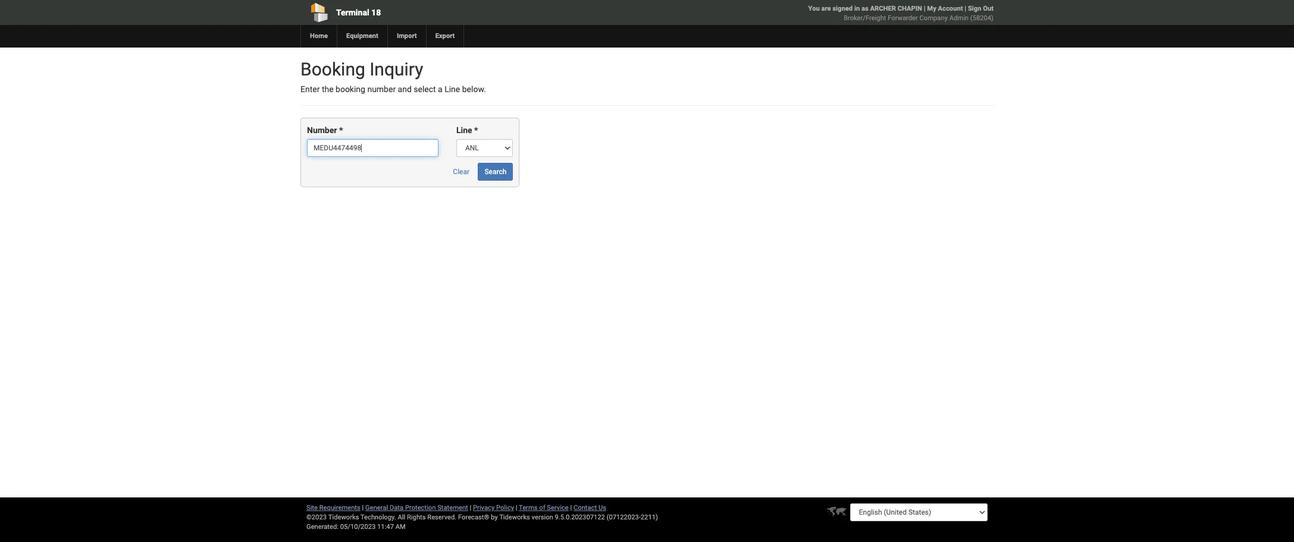 Task type: vqa. For each thing, say whether or not it's contained in the screenshot.
1st 11/9 from the bottom
no



Task type: locate. For each thing, give the bounding box(es) containing it.
generated:
[[306, 524, 339, 531]]

1 * from the left
[[339, 126, 343, 135]]

booking
[[336, 85, 365, 94]]

home
[[310, 32, 328, 40]]

signed
[[833, 5, 853, 12]]

contact
[[574, 505, 597, 512]]

my
[[927, 5, 937, 12]]

statement
[[438, 505, 468, 512]]

2 * from the left
[[474, 126, 478, 135]]

all
[[398, 514, 405, 522]]

line up clear button
[[456, 126, 472, 135]]

* down below.
[[474, 126, 478, 135]]

a
[[438, 85, 443, 94]]

privacy
[[473, 505, 495, 512]]

forecast®
[[458, 514, 489, 522]]

export link
[[426, 25, 464, 48]]

| up tideworks
[[516, 505, 517, 512]]

0 horizontal spatial *
[[339, 126, 343, 135]]

1 vertical spatial line
[[456, 126, 472, 135]]

clear button
[[447, 163, 476, 181]]

rights
[[407, 514, 426, 522]]

booking inquiry enter the booking number and select a line below.
[[301, 59, 486, 94]]

general
[[365, 505, 388, 512]]

*
[[339, 126, 343, 135], [474, 126, 478, 135]]

privacy policy link
[[473, 505, 514, 512]]

out
[[983, 5, 994, 12]]

0 vertical spatial line
[[445, 85, 460, 94]]

|
[[924, 5, 926, 12], [965, 5, 967, 12], [362, 505, 364, 512], [470, 505, 472, 512], [516, 505, 517, 512], [570, 505, 572, 512]]

my account link
[[927, 5, 963, 12]]

tideworks
[[499, 514, 530, 522]]

| up 9.5.0.202307122
[[570, 505, 572, 512]]

11:47
[[377, 524, 394, 531]]

sign out link
[[968, 5, 994, 12]]

chapin
[[898, 5, 922, 12]]

* right the number
[[339, 126, 343, 135]]

in
[[855, 5, 860, 12]]

| up forecast®
[[470, 505, 472, 512]]

site
[[306, 505, 318, 512]]

below.
[[462, 85, 486, 94]]

2211)
[[641, 514, 658, 522]]

9.5.0.202307122
[[555, 514, 605, 522]]

inquiry
[[370, 59, 423, 80]]

1 horizontal spatial *
[[474, 126, 478, 135]]

import
[[397, 32, 417, 40]]

©2023 tideworks
[[306, 514, 359, 522]]

account
[[938, 5, 963, 12]]

| left general on the bottom
[[362, 505, 364, 512]]

terminal 18
[[336, 8, 381, 17]]

search
[[485, 168, 507, 176]]

protection
[[405, 505, 436, 512]]

terminal 18 link
[[301, 0, 579, 25]]

number *
[[307, 126, 343, 135]]

are
[[822, 5, 831, 12]]

contact us link
[[574, 505, 606, 512]]

18
[[371, 8, 381, 17]]

of
[[539, 505, 545, 512]]

(07122023-
[[607, 514, 641, 522]]

enter
[[301, 85, 320, 94]]

line
[[445, 85, 460, 94], [456, 126, 472, 135]]

sign
[[968, 5, 982, 12]]

line right a
[[445, 85, 460, 94]]

number
[[307, 126, 337, 135]]

company
[[920, 14, 948, 22]]

terminal
[[336, 8, 369, 17]]

Number * text field
[[307, 139, 439, 157]]

you
[[809, 5, 820, 12]]

policy
[[496, 505, 514, 512]]

line inside booking inquiry enter the booking number and select a line below.
[[445, 85, 460, 94]]

admin
[[950, 14, 969, 22]]

general data protection statement link
[[365, 505, 468, 512]]



Task type: describe. For each thing, give the bounding box(es) containing it.
* for line *
[[474, 126, 478, 135]]

site requirements | general data protection statement | privacy policy | terms of service | contact us ©2023 tideworks technology. all rights reserved. forecast® by tideworks version 9.5.0.202307122 (07122023-2211) generated: 05/10/2023 11:47 am
[[306, 505, 658, 531]]

you are signed in as archer chapin | my account | sign out broker/freight forwarder company admin (58204)
[[809, 5, 994, 22]]

* for number *
[[339, 126, 343, 135]]

us
[[599, 505, 606, 512]]

05/10/2023
[[340, 524, 376, 531]]

requirements
[[319, 505, 361, 512]]

equipment
[[346, 32, 378, 40]]

as
[[862, 5, 869, 12]]

(58204)
[[971, 14, 994, 22]]

booking
[[301, 59, 365, 80]]

equipment link
[[337, 25, 387, 48]]

by
[[491, 514, 498, 522]]

line *
[[456, 126, 478, 135]]

search button
[[478, 163, 513, 181]]

technology.
[[361, 514, 396, 522]]

the
[[322, 85, 334, 94]]

| left sign
[[965, 5, 967, 12]]

| left my
[[924, 5, 926, 12]]

version
[[532, 514, 553, 522]]

archer
[[870, 5, 896, 12]]

terms of service link
[[519, 505, 569, 512]]

home link
[[301, 25, 337, 48]]

select
[[414, 85, 436, 94]]

reserved.
[[427, 514, 457, 522]]

am
[[396, 524, 406, 531]]

data
[[390, 505, 404, 512]]

number
[[367, 85, 396, 94]]

clear
[[453, 168, 470, 176]]

terms
[[519, 505, 538, 512]]

broker/freight
[[844, 14, 886, 22]]

site requirements link
[[306, 505, 361, 512]]

import link
[[387, 25, 426, 48]]

export
[[435, 32, 455, 40]]

and
[[398, 85, 412, 94]]

service
[[547, 505, 569, 512]]

forwarder
[[888, 14, 918, 22]]



